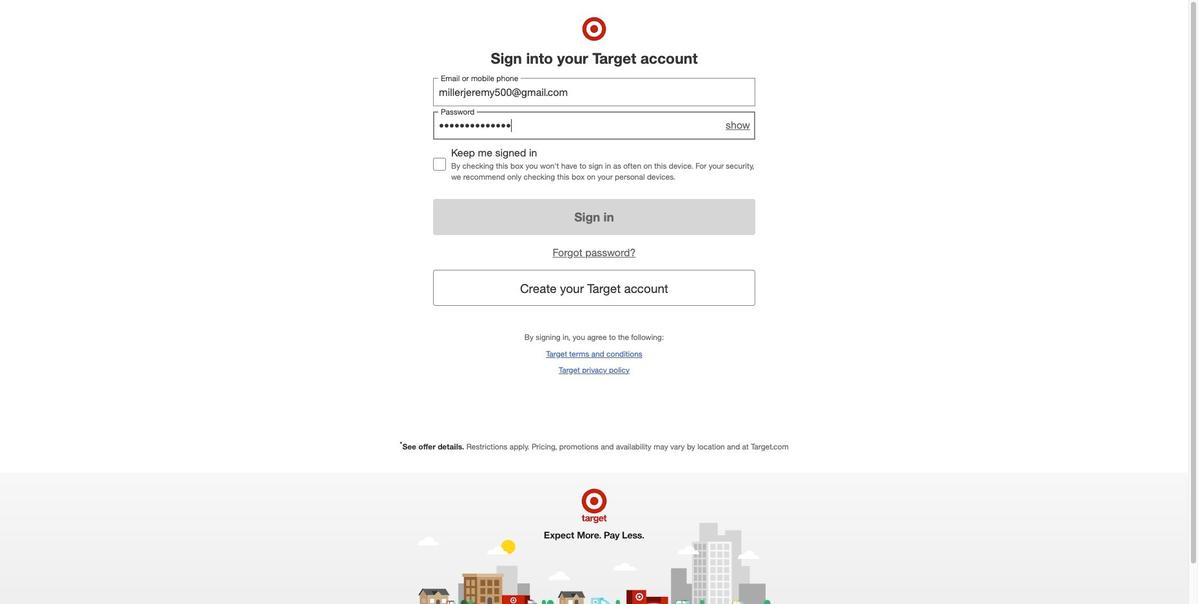 Task type: locate. For each thing, give the bounding box(es) containing it.
None checkbox
[[433, 158, 446, 171]]

None text field
[[433, 78, 756, 106]]

target: expect more. pay less. image
[[413, 473, 776, 605]]

None password field
[[433, 111, 756, 140]]



Task type: vqa. For each thing, say whether or not it's contained in the screenshot.
checkbox
yes



